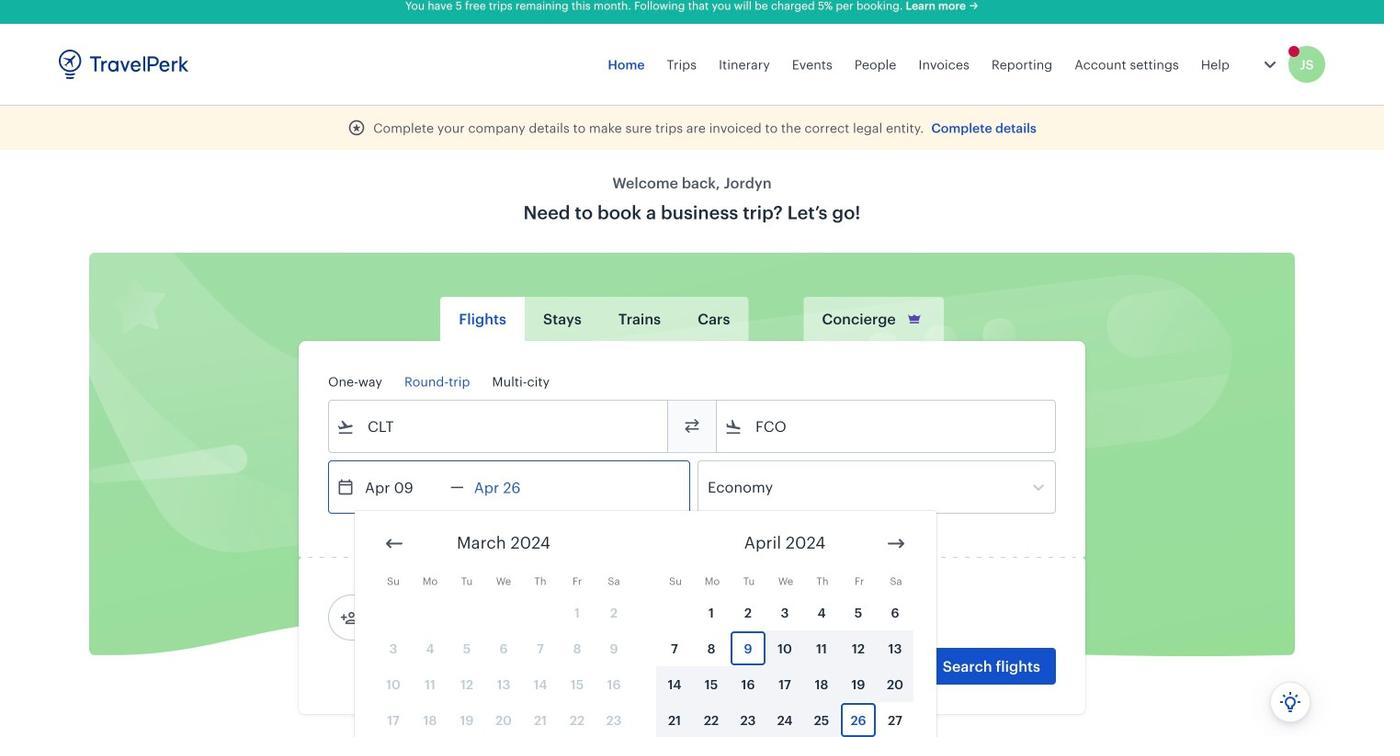 Task type: vqa. For each thing, say whether or not it's contained in the screenshot.
bottom United Airlines icon
no



Task type: describe. For each thing, give the bounding box(es) containing it.
move backward to switch to the previous month. image
[[383, 533, 405, 555]]

From search field
[[355, 412, 644, 441]]



Task type: locate. For each thing, give the bounding box(es) containing it.
To search field
[[743, 412, 1032, 441]]

Add first traveler search field
[[359, 603, 550, 633]]

calendar application
[[355, 511, 1385, 737]]

Return text field
[[464, 462, 560, 513]]

move forward to switch to the next month. image
[[885, 533, 907, 555]]

Depart text field
[[355, 462, 451, 513]]



